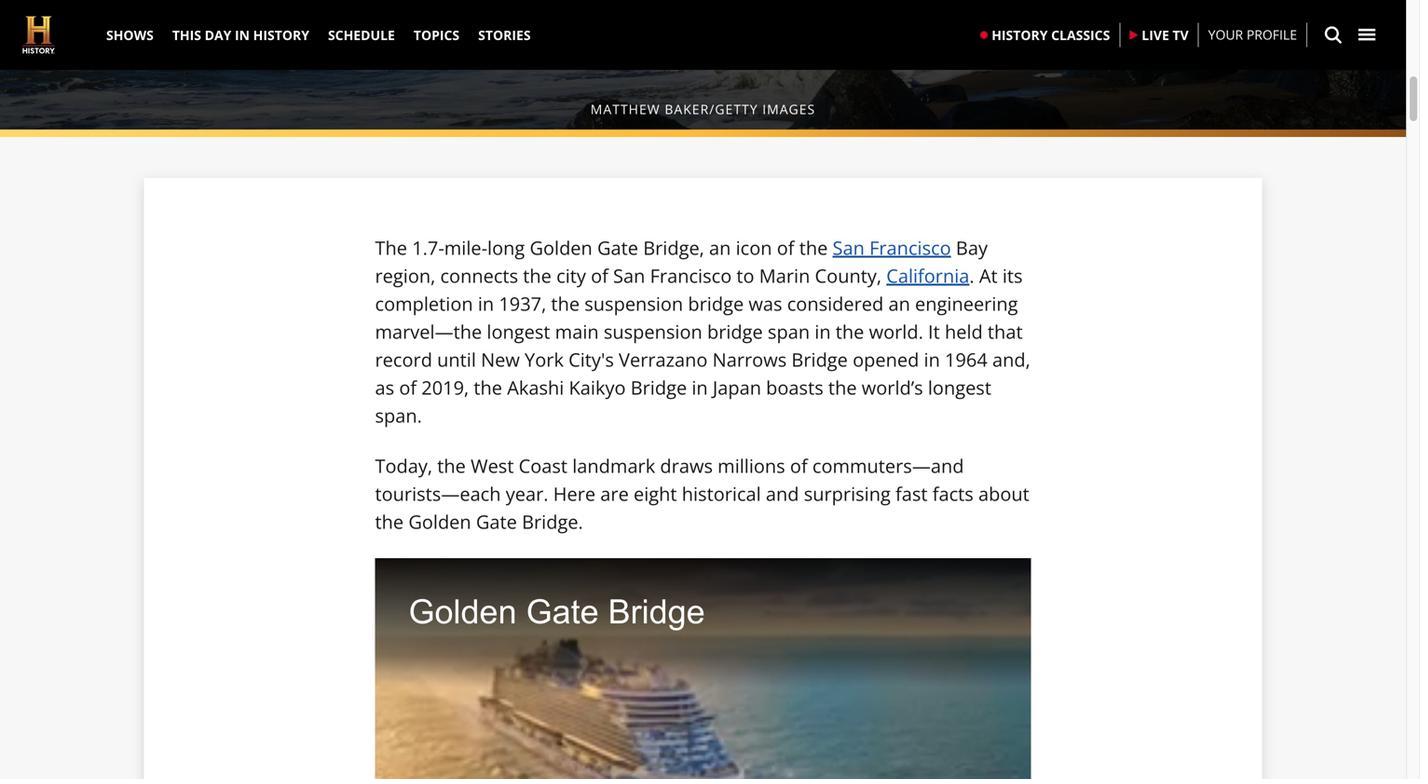 Task type: vqa. For each thing, say whether or not it's contained in the screenshot.
the leftmost San
yes



Task type: locate. For each thing, give the bounding box(es) containing it.
the
[[800, 235, 828, 261], [523, 263, 552, 288], [551, 291, 580, 316], [836, 319, 865, 344], [474, 375, 502, 400], [829, 375, 857, 400], [437, 453, 466, 479], [375, 509, 404, 535]]

gate
[[598, 235, 639, 261], [476, 509, 517, 535]]

francisco up california
[[870, 235, 951, 261]]

held
[[945, 319, 983, 344]]

history right in
[[253, 26, 309, 44]]

history classics
[[992, 26, 1111, 44]]

1 vertical spatial bridge
[[631, 375, 687, 400]]

the down bridge opened
[[829, 375, 857, 400]]

0 horizontal spatial gate
[[476, 509, 517, 535]]

golden up city
[[530, 235, 593, 261]]

classics
[[1052, 26, 1111, 44]]

the down tourists—each
[[375, 509, 404, 535]]

san
[[833, 235, 865, 261], [613, 263, 645, 288]]

main
[[555, 319, 599, 344]]

in
[[478, 291, 494, 316], [815, 319, 831, 344], [924, 347, 940, 372], [692, 375, 708, 400]]

1 vertical spatial bridge
[[707, 319, 763, 344]]

of inside bay region, connects the city of san francisco to marin county,
[[591, 263, 609, 288]]

suspension up verrazano
[[604, 319, 703, 344]]

,
[[700, 235, 705, 261]]

this day in history link
[[163, 0, 319, 70]]

longest down 1937,
[[487, 319, 550, 344]]

an up world.
[[889, 291, 911, 316]]

bay region, connects the city of san francisco to marin county,
[[375, 235, 988, 288]]

completion
[[375, 291, 473, 316]]

0 horizontal spatial golden
[[409, 509, 471, 535]]

francisco
[[870, 235, 951, 261], [650, 263, 732, 288]]

1 vertical spatial longest
[[928, 375, 992, 400]]

francisco down ,
[[650, 263, 732, 288]]

the up tourists—each
[[437, 453, 466, 479]]

an inside . at its completion in 1937, the suspension bridge was considered an engineering marvel—the longest main suspension bridge span in the world. it held that record until new york city's verrazano narrows bridge opened in 1964 and, as of 2019, the akashi kaikyo bridge in japan boasts the world's longest span.
[[889, 291, 911, 316]]

. at its completion in 1937, the suspension bridge was considered an engineering marvel—the longest main suspension bridge span in the world. it held that record until new york city's verrazano narrows bridge opened in 1964 and, as of 2019, the akashi kaikyo bridge in japan boasts the world's longest span.
[[375, 263, 1031, 428]]

san inside bay region, connects the city of san francisco to marin county,
[[613, 263, 645, 288]]

golden down tourists—each
[[409, 509, 471, 535]]

this
[[172, 26, 201, 44]]

1 horizontal spatial longest
[[928, 375, 992, 400]]

eight
[[634, 481, 677, 507]]

gate down year. on the left of page
[[476, 509, 517, 535]]

golden inside today, the west coast landmark draws millions of commuters—and tourists—each year. here are eight historical and surprising fast facts about the golden gate bridge.
[[409, 509, 471, 535]]

bay
[[956, 235, 988, 261]]

san up county,
[[833, 235, 865, 261]]

0 vertical spatial longest
[[487, 319, 550, 344]]

span
[[768, 319, 810, 344]]

1 vertical spatial golden
[[409, 509, 471, 535]]

1 horizontal spatial francisco
[[870, 235, 951, 261]]

bridge inside . at its completion in 1937, the suspension bridge was considered an engineering marvel—the longest main suspension bridge span in the world. it held that record until new york city's verrazano narrows bridge opened in 1964 and, as of 2019, the akashi kaikyo bridge in japan boasts the world's longest span.
[[631, 375, 687, 400]]

the 1.7-mile-long golden gate bridge , an icon of the san francisco
[[375, 235, 951, 261]]

landmark
[[573, 453, 656, 479]]

longest down 1964
[[928, 375, 992, 400]]

your
[[1209, 26, 1244, 43]]

0 vertical spatial suspension
[[585, 291, 683, 316]]

marvel—the
[[375, 319, 482, 344]]

in
[[235, 26, 250, 44]]

history
[[992, 26, 1048, 44], [253, 26, 309, 44]]

fast
[[896, 481, 928, 507]]

bridge
[[643, 235, 700, 261], [631, 375, 687, 400]]

the up 1937,
[[523, 263, 552, 288]]

0 vertical spatial gate
[[598, 235, 639, 261]]

of inside . at its completion in 1937, the suspension bridge was considered an engineering marvel—the longest main suspension bridge span in the world. it held that record until new york city's verrazano narrows bridge opened in 1964 and, as of 2019, the akashi kaikyo bridge in japan boasts the world's longest span.
[[399, 375, 417, 400]]

considered
[[787, 291, 884, 316]]

0 horizontal spatial longest
[[487, 319, 550, 344]]

1 horizontal spatial an
[[889, 291, 911, 316]]

of right as
[[399, 375, 417, 400]]

history left the classics
[[992, 26, 1048, 44]]

golden
[[530, 235, 593, 261], [409, 509, 471, 535]]

an
[[709, 235, 731, 261], [889, 291, 911, 316]]

1 horizontal spatial san
[[833, 235, 865, 261]]

0 horizontal spatial history
[[253, 26, 309, 44]]

long
[[488, 235, 525, 261]]

1 vertical spatial suspension
[[604, 319, 703, 344]]

open menu image
[[1358, 26, 1377, 44]]

of up and
[[790, 453, 808, 479]]

an right ,
[[709, 235, 731, 261]]

1 vertical spatial an
[[889, 291, 911, 316]]

today,
[[375, 453, 433, 479]]

facts
[[933, 481, 974, 507]]

of right city
[[591, 263, 609, 288]]

bridge.
[[522, 509, 583, 535]]

1 horizontal spatial gate
[[598, 235, 639, 261]]

longest
[[487, 319, 550, 344], [928, 375, 992, 400]]

bridge
[[688, 291, 744, 316], [707, 319, 763, 344]]

was
[[749, 291, 783, 316]]

1.7-
[[412, 235, 444, 261]]

0 horizontal spatial francisco
[[650, 263, 732, 288]]

san down golden gate bridge link
[[613, 263, 645, 288]]

city
[[557, 263, 586, 288]]

1 horizontal spatial golden
[[530, 235, 593, 261]]

millions
[[718, 453, 786, 479]]

world's
[[862, 375, 923, 400]]

bridge down the to
[[688, 291, 744, 316]]

0 vertical spatial golden
[[530, 235, 593, 261]]

suspension down golden gate bridge link
[[585, 291, 683, 316]]

1 horizontal spatial history
[[992, 26, 1048, 44]]

in down "connects" on the left top of the page
[[478, 291, 494, 316]]

1 vertical spatial gate
[[476, 509, 517, 535]]

1 vertical spatial san
[[613, 263, 645, 288]]

historical
[[682, 481, 761, 507]]

suspension
[[585, 291, 683, 316], [604, 319, 703, 344]]

0 vertical spatial an
[[709, 235, 731, 261]]

1 vertical spatial francisco
[[650, 263, 732, 288]]

live tv link
[[1121, 9, 1198, 61]]

francisco inside bay region, connects the city of san francisco to marin county,
[[650, 263, 732, 288]]

0 horizontal spatial san
[[613, 263, 645, 288]]

verrazano
[[619, 347, 708, 372]]

bridge up narrows
[[707, 319, 763, 344]]

gate left ,
[[598, 235, 639, 261]]

world.
[[869, 319, 924, 344]]

california
[[887, 263, 970, 288]]

history logo image
[[22, 16, 55, 54]]



Task type: describe. For each thing, give the bounding box(es) containing it.
tv
[[1173, 26, 1189, 44]]

0 vertical spatial bridge
[[643, 235, 700, 261]]

1937,
[[499, 291, 546, 316]]

commuters—and
[[813, 453, 964, 479]]

it
[[928, 319, 940, 344]]

connects
[[440, 263, 518, 288]]

about
[[979, 481, 1030, 507]]

schedule link
[[319, 0, 404, 70]]

the up marin at the top of the page
[[800, 235, 828, 261]]

schedule
[[328, 26, 395, 44]]

baker/getty
[[665, 100, 758, 118]]

your profile link
[[1209, 25, 1298, 45]]

to
[[737, 263, 755, 288]]

today, the west coast landmark draws millions of commuters—and tourists—each year. here are eight historical and surprising fast facts about the golden gate bridge.
[[375, 453, 1030, 535]]

live tv
[[1142, 26, 1189, 44]]

city's
[[569, 347, 614, 372]]

the down new
[[474, 375, 502, 400]]

shows link
[[97, 0, 163, 70]]

profile
[[1247, 26, 1298, 43]]

at
[[980, 263, 998, 288]]

in down the it
[[924, 347, 940, 372]]

draws
[[660, 453, 713, 479]]

history inside 'link'
[[253, 26, 309, 44]]

0 vertical spatial san
[[833, 235, 865, 261]]

of inside today, the west coast landmark draws millions of commuters—and tourists—each year. here are eight historical and surprising fast facts about the golden gate bridge.
[[790, 453, 808, 479]]

stories link
[[469, 0, 540, 70]]

region,
[[375, 263, 436, 288]]

record until
[[375, 347, 476, 372]]

icon
[[736, 235, 772, 261]]

york
[[525, 347, 564, 372]]

stories
[[478, 26, 531, 44]]

shows
[[106, 26, 154, 44]]

kaikyo
[[569, 375, 626, 400]]

the down city
[[551, 291, 580, 316]]

boasts
[[766, 375, 824, 400]]

day
[[205, 26, 232, 44]]

coast
[[519, 453, 568, 479]]

the inside bay region, connects the city of san francisco to marin county,
[[523, 263, 552, 288]]

topics link
[[404, 0, 469, 70]]

your profile
[[1209, 26, 1298, 43]]

year.
[[506, 481, 549, 507]]

california link
[[887, 263, 970, 288]]

new
[[481, 347, 520, 372]]

west
[[471, 453, 514, 479]]

golden gate bridge facts image
[[0, 0, 1407, 130]]

are
[[601, 481, 629, 507]]

of up marin at the top of the page
[[777, 235, 795, 261]]

1964
[[945, 347, 988, 372]]

akashi
[[507, 375, 564, 400]]

that
[[988, 319, 1023, 344]]

matthew baker/getty images
[[591, 100, 816, 118]]

in left the japan
[[692, 375, 708, 400]]

bridge opened
[[792, 347, 919, 372]]

in down considered
[[815, 319, 831, 344]]

narrows
[[713, 347, 787, 372]]

2019,
[[422, 375, 469, 400]]

county,
[[815, 263, 882, 288]]

live
[[1142, 26, 1170, 44]]

0 vertical spatial bridge
[[688, 291, 744, 316]]

engineering
[[915, 291, 1018, 316]]

and
[[766, 481, 799, 507]]

0 vertical spatial francisco
[[870, 235, 951, 261]]

the up bridge opened
[[836, 319, 865, 344]]

span.
[[375, 403, 422, 428]]

japan
[[713, 375, 762, 400]]

.
[[970, 263, 975, 288]]

this day in history
[[172, 26, 309, 44]]

matthew
[[591, 100, 661, 118]]

the
[[375, 235, 407, 261]]

mile-
[[444, 235, 488, 261]]

and,
[[993, 347, 1031, 372]]

surprising
[[804, 481, 891, 507]]

gate inside today, the west coast landmark draws millions of commuters—and tourists—each year. here are eight historical and surprising fast facts about the golden gate bridge.
[[476, 509, 517, 535]]

san francisco link
[[833, 235, 951, 261]]

tourists—each
[[375, 481, 501, 507]]

its
[[1003, 263, 1023, 288]]

0 horizontal spatial an
[[709, 235, 731, 261]]

images
[[763, 100, 816, 118]]

topics
[[414, 26, 460, 44]]

as
[[375, 375, 394, 400]]

golden gate bridge link
[[530, 235, 700, 261]]

history classics link
[[972, 9, 1120, 61]]

marin
[[760, 263, 810, 288]]

here
[[553, 481, 596, 507]]



